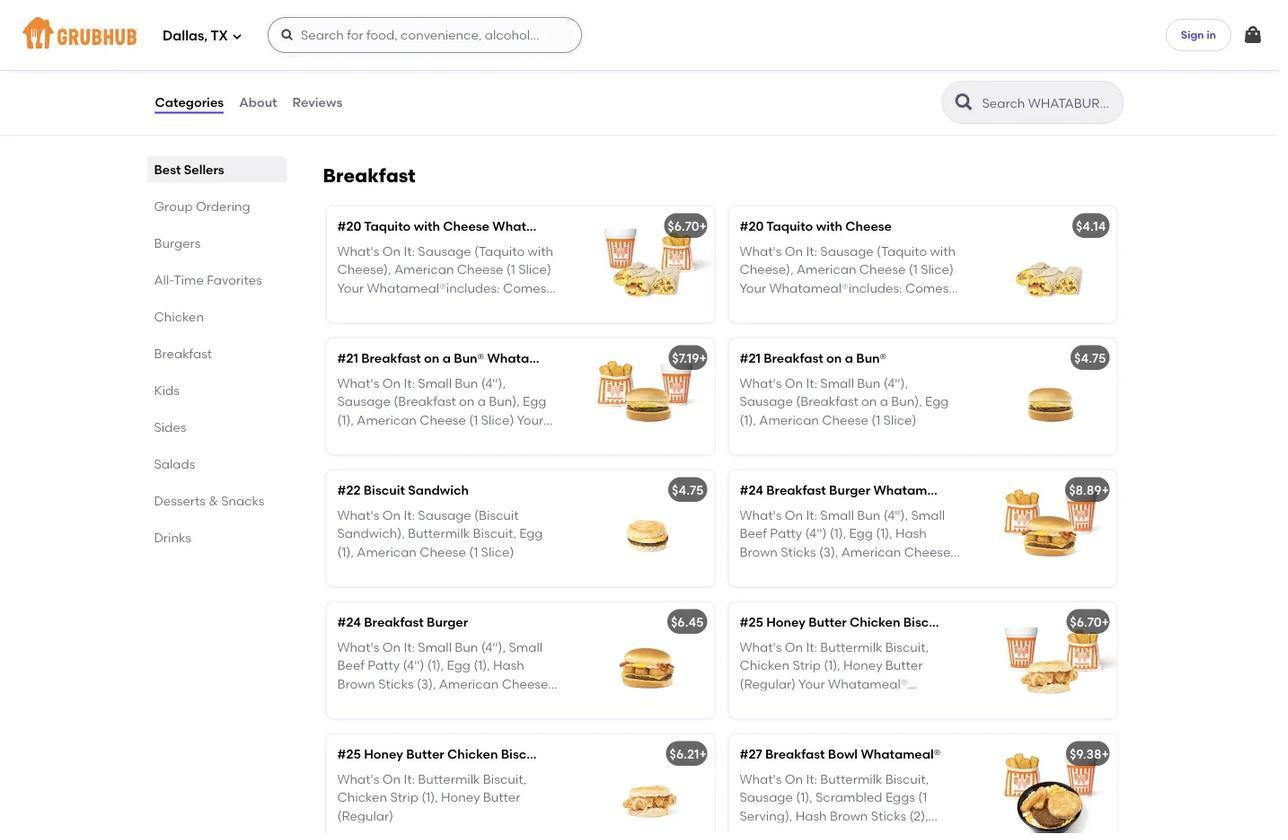 Task type: vqa. For each thing, say whether or not it's contained in the screenshot.
Biscuit, to the middle
yes



Task type: describe. For each thing, give the bounding box(es) containing it.
all-time favorites
[[154, 272, 262, 287]]

$7.19 +
[[672, 351, 707, 366]]

sandwich),
[[337, 527, 405, 542]]

#21 breakfast on a bun® image
[[982, 339, 1117, 456]]

with inside what's on it: buttermilk biscuit, chicken strip (1), honey butter (regular)  your whatameal® includes: comes with hash brown sticks and a coffee.
[[843, 695, 869, 710]]

butter inside what's on it: buttermilk biscuit, chicken strip (1), honey butter (regular)  your whatameal® includes: comes with hash brown sticks and a coffee.
[[886, 659, 923, 674]]

whatameal®includes: for #20 taquito with cheese whatameal®
[[367, 281, 500, 296]]

what's on it: buttermilk biscuit, chicken strip (1), honey butter (regular)  your whatameal® includes: comes with hash brown sticks and a coffee.
[[740, 640, 944, 729]]

+ for #25 honey butter chicken biscuit whatameal®
[[1102, 615, 1109, 630]]

about
[[239, 95, 277, 110]]

bun), for what's on it: small bun (4"), sausage (breakfast on a bun), egg (1), american cheese (1 slice)  your whatameal® includes: comes with hash brown sticks and a coffee.
[[489, 395, 520, 410]]

biscuit, for #25 honey butter chicken biscuit whatameal®
[[886, 640, 929, 656]]

1 (1) from the left
[[337, 66, 351, 81]]

+ for #27 breakfast bowl whatameal®
[[1102, 747, 1109, 762]]

texas inside what's on it: texas toast (1), gravy (1) button
[[820, 47, 854, 63]]

your for #25 honey butter chicken biscuit whatameal®
[[799, 677, 825, 692]]

sausage inside "what's on it: small bun (4"), sausage (breakfast on a bun), egg (1), american cheese (1 slice)"
[[740, 395, 793, 410]]

comes inside what's on it: buttermilk biscuit, chicken strip (1), honey butter (regular)  your whatameal® includes: comes with hash brown sticks and a coffee.
[[797, 695, 840, 710]]

all-time favorites tab
[[154, 270, 280, 289]]

categories
[[155, 95, 224, 110]]

what's for #21 breakfast on a bun® whatameal®
[[337, 376, 379, 392]]

patty
[[368, 659, 400, 674]]

#25 honey butter chicken biscuit whatameal®
[[740, 615, 1028, 630]]

(regular) for #25 honey butter chicken biscuit whatameal®
[[740, 677, 796, 692]]

$6.21
[[670, 747, 699, 762]]

$6.70 for #20 taquito with cheese whatameal®
[[668, 219, 699, 234]]

#20 taquito with cheese
[[740, 219, 892, 234]]

biscuit, inside what's on it: sausage (biscuit sandwich), buttermilk biscuit, egg (1), american cheese (1 slice)
[[473, 527, 516, 542]]

(biscuit
[[474, 508, 519, 524]]

on for #24 breakfast burger
[[383, 640, 401, 656]]

on for #25 honey butter chicken biscuit whatameal®
[[785, 640, 803, 656]]

what's on it: small bun (4"), sausage (breakfast on a bun), egg (1), american cheese (1 slice)  your whatameal® includes: comes with hash brown sticks and a coffee.
[[337, 376, 548, 464]]

honey inside what's on it: buttermilk biscuit, chicken strip (1), honey butter (regular)
[[441, 791, 480, 806]]

what's for #25 honey butter chicken biscuit whatameal®
[[740, 640, 782, 656]]

hash up #21 breakfast on a bun® whatameal®
[[366, 299, 397, 314]]

bowl
[[828, 747, 858, 762]]

dallas,
[[163, 28, 208, 44]]

what's inside button
[[740, 47, 782, 63]]

#25 for #25 honey butter chicken biscuit
[[337, 747, 361, 762]]

salads
[[154, 456, 195, 472]]

butter inside what's on it: buttermilk biscuit, chicken strip (1), honey butter (regular)
[[483, 791, 521, 806]]

chicken tab
[[154, 307, 280, 326]]

brown inside what's on it: small bun (4"), sausage (breakfast on a bun), egg (1), american cheese (1 slice)  your whatameal® includes: comes with hash brown sticks and a coffee.
[[372, 449, 410, 464]]

#21 breakfast on a bun® whatameal® image
[[580, 339, 715, 456]]

piece
[[506, 22, 541, 37]]

cheese inside "what's on it: small bun (4"), sausage (breakfast on a bun), egg (1), american cheese (1 slice)"
[[822, 413, 869, 428]]

bun® for #21 breakfast on a bun® whatameal®
[[454, 351, 484, 366]]

sticks inside what's on it: small bun (4"), sausage (breakfast on a bun), egg (1), american cheese (1 slice)  your whatameal® includes: comes with hash brown sticks and a coffee.
[[413, 449, 448, 464]]

(1), inside what's on it: buttermilk biscuit, chicken strip (1), honey butter (regular)
[[422, 791, 438, 806]]

on for #22 biscuit sandwich
[[383, 508, 401, 524]]

burger for #24 breakfast burger
[[427, 615, 468, 630]]

best sellers
[[154, 162, 224, 177]]

strip for what's on it: buttermilk biscuit, chicken strip (1), honey butter (regular)
[[390, 791, 419, 806]]

small up pepper
[[509, 640, 543, 656]]

#22
[[337, 483, 361, 498]]

$6.45
[[671, 615, 704, 630]]

(3),
[[417, 677, 436, 692]]

butter up what's on it: buttermilk biscuit, chicken strip (1), honey butter (regular)
[[406, 747, 444, 762]]

(breakfast for #21 breakfast on a bun® whatameal®
[[394, 395, 456, 410]]

breakfast tab
[[154, 344, 280, 363]]

egg inside what's on it: sausage (biscuit sandwich), buttermilk biscuit, egg (1), american cheese (1 slice)
[[519, 527, 543, 542]]

(4"), for #21 breakfast on a bun® whatameal®
[[481, 376, 506, 392]]

slice) inside what's on it: small bun (4"), sausage (breakfast on a bun), egg (1), american cheese (1 slice)  your whatameal® includes: comes with hash brown sticks and a coffee.
[[481, 413, 514, 428]]

brown inside what's on it: buttermilk biscuit, chicken strip (1), honey butter (regular)  your whatameal® includes: comes with hash brown sticks and a coffee.
[[906, 695, 944, 710]]

sellers
[[184, 162, 224, 177]]

on up what's on it: small bun (4"), sausage (breakfast on a bun), egg (1), american cheese (1 slice)  your whatameal® includes: comes with hash brown sticks and a coffee.
[[424, 351, 440, 366]]

hash inside what's on it: buttermilk biscuit, chicken strip (1), honey butter (regular)  your whatameal® includes: comes with hash brown sticks and a coffee.
[[872, 695, 903, 710]]

dallas, tx
[[163, 28, 228, 44]]

whatachick'n®
[[362, 22, 454, 37]]

(1 inside what's on it: small bun (4"), sausage (breakfast on a bun), egg (1), american cheese (1 slice)  your whatameal® includes: comes with hash brown sticks and a coffee.
[[469, 413, 478, 428]]

#25 honey butter chicken biscuit
[[337, 747, 543, 762]]

(1), inside button
[[893, 47, 910, 63]]

$6.70 + for #25 honey butter chicken biscuit whatameal®
[[1070, 615, 1109, 630]]

whatameal® inside what's on it: small bun (4"), sausage (breakfast on a bun), egg (1), american cheese (1 slice)  your whatameal® includes: comes with hash brown sticks and a coffee.
[[337, 431, 417, 446]]

what's for #24 breakfast burger
[[337, 640, 379, 656]]

reviews button
[[292, 70, 343, 135]]

(1 inside "what's on it: small bun (4"), sausage (breakfast on a bun), egg (1), american cheese (1 slice)"
[[872, 413, 881, 428]]

0 horizontal spatial biscuit
[[364, 483, 405, 498]]

includes: inside what's on it: buttermilk biscuit, chicken strip (1), honey butter (regular)  your whatameal® includes: comes with hash brown sticks and a coffee.
[[740, 695, 794, 710]]

#13 whatachick'n® strips 3 piece whatameal®
[[337, 22, 623, 37]]

desserts
[[154, 493, 206, 508]]

on up "what's on it: small bun (4"), sausage (breakfast on a bun), egg (1), american cheese (1 slice)"
[[827, 351, 842, 366]]

$9.38 +
[[1070, 747, 1109, 762]]

#20 for #20 taquito with cheese
[[740, 219, 764, 234]]

sign in button
[[1166, 19, 1232, 51]]

desserts & snacks
[[154, 493, 265, 508]]

sign
[[1181, 28, 1204, 41]]

(4")
[[403, 659, 424, 674]]

your inside what's on it: small bun (4"), sausage (breakfast on a bun), egg (1), american cheese (1 slice)  your whatameal® includes: comes with hash brown sticks and a coffee.
[[517, 413, 544, 428]]

breakfast for #24 breakfast burger
[[364, 615, 424, 630]]

+ for #24 breakfast burger whatameal®
[[1102, 483, 1109, 498]]

#25 honey butter chicken biscuit whatameal® image
[[982, 603, 1117, 720]]

#27 breakfast bowl whatameal®
[[740, 747, 941, 762]]

1 texas from the left
[[418, 47, 452, 63]]

breakfast for #27 breakfast bowl whatameal®
[[765, 747, 825, 762]]

(1) inside button
[[740, 66, 753, 81]]

on for #21 breakfast on a bun®
[[785, 376, 803, 392]]

hash up #21 breakfast on a bun®
[[768, 299, 800, 314]]

svg image
[[280, 28, 295, 42]]

hash inside what's on it: small bun (4"), small beef patty (4") (1), egg (1), hash brown sticks (3), american cheese (1), bacon slices (2), creamy pepper (regular)
[[493, 659, 525, 674]]

comes inside what's on it: small bun (4"), sausage (breakfast on a bun), egg (1), american cheese (1 slice)  your whatameal® includes: comes with hash brown sticks and a coffee.
[[476, 431, 520, 446]]

sticks inside what's on it: buttermilk biscuit, chicken strip (1), honey butter (regular)  your whatameal® includes: comes with hash brown sticks and a coffee.
[[740, 713, 775, 729]]

cheese inside what's on it: small bun (4"), sausage (breakfast on a bun), egg (1), american cheese (1 slice)  your whatameal® includes: comes with hash brown sticks and a coffee.
[[420, 413, 466, 428]]

#24 breakfast burger image
[[580, 603, 715, 720]]

drinks
[[154, 530, 191, 545]]

what's on it: sausage (taquito with cheese), american cheese (1 slice) your whatameal®includes: comes with hash brown sticks and a coffee. for #20 taquito with cheese
[[740, 244, 956, 332]]

group
[[154, 199, 193, 214]]

chicken up what's on it: buttermilk biscuit, chicken strip (1), honey butter (regular)  your whatameal® includes: comes with hash brown sticks and a coffee.
[[850, 615, 901, 630]]

sausage for #22 biscuit sandwich
[[418, 508, 471, 524]]

egg for what's on it: small bun (4"), sausage (breakfast on a bun), egg (1), american cheese (1 slice)
[[925, 395, 949, 410]]

what's for #13 whatachick'n® strips 3 piece whatameal®
[[337, 47, 379, 63]]

egg for what's on it: small bun (4"), sausage (breakfast on a bun), egg (1), american cheese (1 slice)  your whatameal® includes: comes with hash brown sticks and a coffee.
[[523, 395, 547, 410]]

ordering
[[196, 199, 250, 214]]

cheese), for #20 taquito with cheese whatameal®
[[337, 262, 391, 278]]

#25 honey butter chicken biscuit image
[[580, 735, 715, 835]]

whatameal®includes: for #20 taquito with cheese
[[770, 281, 902, 296]]

what's on it: texas toast (1), gravy (1) button
[[729, 10, 1117, 127]]

$7.19
[[672, 351, 699, 366]]

drinks tab
[[154, 528, 280, 547]]

$8.89
[[1069, 483, 1102, 498]]

your for #20 taquito with cheese whatameal®
[[337, 281, 364, 296]]

time
[[174, 272, 204, 287]]

strips
[[457, 22, 493, 37]]

burgers
[[154, 235, 201, 251]]

(taquito for #20 taquito with cheese
[[877, 244, 927, 259]]

Search for food, convenience, alcohol... search field
[[268, 17, 582, 53]]

what's for #20 taquito with cheese
[[740, 244, 782, 259]]

slice) inside "what's on it: small bun (4"), sausage (breakfast on a bun), egg (1), american cheese (1 slice)"
[[884, 413, 917, 428]]

beef
[[337, 659, 365, 674]]

$6.21 +
[[670, 747, 707, 762]]

bun for #24 breakfast burger
[[455, 640, 478, 656]]

3
[[496, 22, 503, 37]]

what's for #22 biscuit sandwich
[[337, 508, 379, 524]]

it: for #22 biscuit sandwich
[[404, 508, 415, 524]]

coffee. inside what's on it: buttermilk biscuit, chicken strip (1), honey butter (regular)  your whatameal® includes: comes with hash brown sticks and a coffee.
[[817, 713, 861, 729]]

biscuit for #25 honey butter chicken biscuit
[[501, 747, 543, 762]]

whatameal® inside what's on it: buttermilk biscuit, chicken strip (1), honey butter (regular)  your whatameal® includes: comes with hash brown sticks and a coffee.
[[828, 677, 908, 692]]

what's on it: small bun (4"), small beef patty (4") (1), egg (1), hash brown sticks (3), american cheese (1), bacon slices (2), creamy pepper (regular)
[[337, 640, 555, 729]]

+ for #25 honey butter chicken biscuit
[[699, 747, 707, 762]]

$4.75 for what's on it: small bun (4"), sausage (breakfast on a bun), egg (1), american cheese (1 slice)
[[1075, 351, 1106, 366]]

includes: inside what's on it: small bun (4"), sausage (breakfast on a bun), egg (1), american cheese (1 slice)  your whatameal® includes: comes with hash brown sticks and a coffee.
[[420, 431, 473, 446]]

it: for #25 honey butter chicken biscuit whatameal®
[[806, 640, 818, 656]]

sides
[[154, 420, 186, 435]]

buttermilk for #25 honey butter chicken biscuit whatameal®
[[821, 640, 883, 656]]

on inside "what's on it: small bun (4"), sausage (breakfast on a bun), egg (1), american cheese (1 slice)"
[[862, 395, 877, 410]]

snacks
[[221, 493, 265, 508]]

american down #20 taquito with cheese whatameal®
[[394, 262, 454, 278]]

chicken inside what's on it: buttermilk biscuit, chicken strip (1), honey butter (regular)
[[337, 791, 387, 806]]

what's on it: buttermilk biscuit, chicken strip (1), honey butter (regular)
[[337, 772, 526, 824]]

reviews
[[292, 95, 343, 110]]

breakfast for #21 breakfast on a bun® whatameal®
[[361, 351, 421, 366]]

and inside what's on it: buttermilk biscuit, chicken strip (1), honey butter (regular)  your whatameal® includes: comes with hash brown sticks and a coffee.
[[778, 713, 802, 729]]

(1), inside what's on it: buttermilk biscuit, chicken strip (1), honey butter (regular)  your whatameal® includes: comes with hash brown sticks and a coffee.
[[824, 659, 841, 674]]

#20 for #20 taquito with cheese whatameal®
[[337, 219, 361, 234]]

bun® for #21 breakfast on a bun®
[[856, 351, 887, 366]]

$6.70 for #25 honey butter chicken biscuit whatameal®
[[1070, 615, 1102, 630]]

(1), inside what's on it: small bun (4"), sausage (breakfast on a bun), egg (1), american cheese (1 slice)  your whatameal® includes: comes with hash brown sticks and a coffee.
[[337, 413, 354, 428]]

on for #20 taquito with cheese
[[785, 244, 803, 259]]

and inside what's on it: small bun (4"), sausage (breakfast on a bun), egg (1), american cheese (1 slice)  your whatameal® includes: comes with hash brown sticks and a coffee.
[[451, 449, 475, 464]]

a inside what's on it: buttermilk biscuit, chicken strip (1), honey butter (regular)  your whatameal® includes: comes with hash brown sticks and a coffee.
[[805, 713, 814, 729]]

tx
[[211, 28, 228, 44]]

#27
[[740, 747, 762, 762]]

biscuit for #25 honey butter chicken biscuit whatameal®
[[904, 615, 945, 630]]

categories button
[[154, 70, 225, 135]]

cheese), for #20 taquito with cheese
[[740, 262, 794, 278]]

it: for #13 whatachick'n® strips 3 piece whatameal®
[[404, 47, 415, 63]]

#24 for #24 breakfast burger
[[337, 615, 361, 630]]

(1), inside "what's on it: small bun (4"), sausage (breakfast on a bun), egg (1), american cheese (1 slice)"
[[740, 413, 756, 428]]

main navigation navigation
[[0, 0, 1278, 70]]

gravy inside what's on it: texas toast (1), gravy (1) button
[[913, 47, 949, 63]]

#22 biscuit sandwich
[[337, 483, 469, 498]]

toast inside what's on it: texas toast (1), gravy (1) button
[[857, 47, 890, 63]]

cheese inside what's on it: small bun (4"), small beef patty (4") (1), egg (1), hash brown sticks (3), american cheese (1), bacon slices (2), creamy pepper (regular)
[[502, 677, 548, 692]]

slice) inside what's on it: sausage (biscuit sandwich), buttermilk biscuit, egg (1), american cheese (1 slice)
[[481, 545, 514, 560]]

sausage for #20 taquito with cheese whatameal®
[[418, 244, 471, 259]]

sandwich
[[408, 483, 469, 498]]

breakfast inside tab
[[154, 346, 212, 361]]

bun for #21 breakfast on a bun®
[[857, 376, 881, 392]]



Task type: locate. For each thing, give the bounding box(es) containing it.
0 vertical spatial biscuit,
[[473, 527, 516, 542]]

1 bun® from the left
[[454, 351, 484, 366]]

salads tab
[[154, 455, 280, 473]]

american inside what's on it: small bun (4"), small beef patty (4") (1), egg (1), hash brown sticks (3), american cheese (1), bacon slices (2), creamy pepper (regular)
[[439, 677, 499, 692]]

sausage inside what's on it: sausage (biscuit sandwich), buttermilk biscuit, egg (1), american cheese (1 slice)
[[418, 508, 471, 524]]

1 vertical spatial #24
[[337, 615, 361, 630]]

1 horizontal spatial (taquito
[[877, 244, 927, 259]]

(regular) for #25 honey butter chicken biscuit
[[337, 809, 394, 824]]

buttermilk down sandwich
[[408, 527, 470, 542]]

what's on it: sausage (biscuit sandwich), buttermilk biscuit, egg (1), american cheese (1 slice)
[[337, 508, 543, 560]]

bun® up "what's on it: small bun (4"), sausage (breakfast on a bun), egg (1), american cheese (1 slice)"
[[856, 351, 887, 366]]

creamy
[[459, 695, 508, 710]]

what's on it: sausage (taquito with cheese), american cheese (1 slice) your whatameal®includes: comes with hash brown sticks and a coffee. down #20 taquito with cheese whatameal®
[[337, 244, 553, 332]]

1 vertical spatial $6.70
[[1070, 615, 1102, 630]]

0 vertical spatial $4.75
[[1075, 351, 1106, 366]]

what's on it: small bun (4"), sausage (breakfast on a bun), egg (1), american cheese (1 slice)
[[740, 376, 949, 428]]

on
[[383, 47, 401, 63], [785, 47, 803, 63], [383, 244, 401, 259], [785, 244, 803, 259], [383, 376, 401, 392], [785, 376, 803, 392], [383, 508, 401, 524], [383, 640, 401, 656], [785, 640, 803, 656], [383, 772, 401, 788]]

best
[[154, 162, 181, 177]]

it: for #24 breakfast burger
[[404, 640, 415, 656]]

cheese inside what's on it: sausage (biscuit sandwich), buttermilk biscuit, egg (1), american cheese (1 slice)
[[420, 545, 466, 560]]

1 horizontal spatial what's on it: texas toast (1), gravy (1)
[[740, 47, 949, 81]]

honey down bacon
[[364, 747, 403, 762]]

bacon
[[357, 695, 396, 710]]

your inside what's on it: buttermilk biscuit, chicken strip (1), honey butter (regular)  your whatameal® includes: comes with hash brown sticks and a coffee.
[[799, 677, 825, 692]]

slices
[[399, 695, 434, 710]]

sticks inside what's on it: small bun (4"), small beef patty (4") (1), egg (1), hash brown sticks (3), american cheese (1), bacon slices (2), creamy pepper (regular)
[[378, 677, 414, 692]]

1 taquito from the left
[[364, 219, 411, 234]]

it: inside button
[[806, 47, 818, 63]]

whatameal®
[[544, 22, 623, 37], [493, 219, 572, 234], [487, 351, 567, 366], [337, 431, 417, 446], [874, 483, 954, 498], [948, 615, 1028, 630], [828, 677, 908, 692], [861, 747, 941, 762]]

strip down #25 honey butter chicken biscuit whatameal®
[[793, 659, 821, 674]]

and
[[480, 299, 504, 314], [882, 299, 906, 314], [451, 449, 475, 464], [778, 713, 802, 729]]

1 vertical spatial (regular)
[[337, 713, 394, 729]]

0 horizontal spatial strip
[[390, 791, 419, 806]]

sign in
[[1181, 28, 1216, 41]]

group ordering tab
[[154, 197, 280, 216]]

(4"), inside what's on it: small bun (4"), small beef patty (4") (1), egg (1), hash brown sticks (3), american cheese (1), bacon slices (2), creamy pepper (regular)
[[481, 640, 506, 656]]

0 horizontal spatial (breakfast
[[394, 395, 456, 410]]

1 horizontal spatial bun®
[[856, 351, 887, 366]]

small for #24 breakfast burger
[[418, 640, 452, 656]]

1 (taquito from the left
[[474, 244, 525, 259]]

what's on it: texas toast (1), gravy (1) inside button
[[740, 47, 949, 81]]

sides tab
[[154, 418, 280, 437]]

0 vertical spatial $6.70
[[668, 219, 699, 234]]

american inside what's on it: small bun (4"), sausage (breakfast on a bun), egg (1), american cheese (1 slice)  your whatameal® includes: comes with hash brown sticks and a coffee.
[[357, 413, 417, 428]]

desserts & snacks tab
[[154, 491, 280, 510]]

with
[[414, 219, 440, 234], [816, 219, 843, 234], [528, 244, 553, 259], [930, 244, 956, 259], [337, 299, 363, 314], [740, 299, 765, 314], [523, 431, 548, 446], [843, 695, 869, 710]]

1 horizontal spatial what's on it: sausage (taquito with cheese), american cheese (1 slice) your whatameal®includes: comes with hash brown sticks and a coffee.
[[740, 244, 956, 332]]

0 horizontal spatial svg image
[[232, 31, 243, 42]]

biscuit, inside what's on it: buttermilk biscuit, chicken strip (1), honey butter (regular)  your whatameal® includes: comes with hash brown sticks and a coffee.
[[886, 640, 929, 656]]

burgers tab
[[154, 234, 280, 252]]

2 what's on it: texas toast (1), gravy (1) from the left
[[740, 47, 949, 81]]

small inside "what's on it: small bun (4"), sausage (breakfast on a bun), egg (1), american cheese (1 slice)"
[[821, 376, 854, 392]]

(4"), inside what's on it: small bun (4"), sausage (breakfast on a bun), egg (1), american cheese (1 slice)  your whatameal® includes: comes with hash brown sticks and a coffee.
[[481, 376, 506, 392]]

your for #20 taquito with cheese
[[740, 281, 766, 296]]

2 toast from the left
[[857, 47, 890, 63]]

(1 inside what's on it: sausage (biscuit sandwich), buttermilk biscuit, egg (1), american cheese (1 slice)
[[469, 545, 478, 560]]

1 horizontal spatial biscuit
[[501, 747, 543, 762]]

1 vertical spatial $6.70 +
[[1070, 615, 1109, 630]]

0 horizontal spatial (1)
[[337, 66, 351, 81]]

1 gravy from the left
[[510, 47, 547, 63]]

2 bun), from the left
[[891, 395, 922, 410]]

1 horizontal spatial gravy
[[913, 47, 949, 63]]

on for #21 breakfast on a bun® whatameal®
[[383, 376, 401, 392]]

$6.70 + for #20 taquito with cheese whatameal®
[[668, 219, 707, 234]]

on inside "what's on it: small bun (4"), sausage (breakfast on a bun), egg (1), american cheese (1 slice)"
[[785, 376, 803, 392]]

#21 for #21 breakfast on a bun®
[[740, 351, 761, 366]]

american down #21 breakfast on a bun®
[[759, 413, 819, 428]]

burger down "what's on it: small bun (4"), sausage (breakfast on a bun), egg (1), american cheese (1 slice)"
[[829, 483, 871, 498]]

american up creamy
[[439, 677, 499, 692]]

american inside what's on it: sausage (biscuit sandwich), buttermilk biscuit, egg (1), american cheese (1 slice)
[[357, 545, 417, 560]]

chicken down #25 honey butter chicken biscuit
[[337, 791, 387, 806]]

bun for #21 breakfast on a bun® whatameal®
[[455, 376, 478, 392]]

what's for #20 taquito with cheese whatameal®
[[337, 244, 379, 259]]

0 vertical spatial includes:
[[420, 431, 473, 446]]

1 horizontal spatial (1)
[[740, 66, 753, 81]]

1 vertical spatial strip
[[390, 791, 419, 806]]

on for #20 taquito with cheese whatameal®
[[383, 244, 401, 259]]

bun),
[[489, 395, 520, 410], [891, 395, 922, 410]]

1 horizontal spatial (breakfast
[[796, 395, 859, 410]]

$9.38
[[1070, 747, 1102, 762]]

(4"),
[[481, 376, 506, 392], [884, 376, 908, 392], [481, 640, 506, 656]]

bun inside what's on it: small bun (4"), sausage (breakfast on a bun), egg (1), american cheese (1 slice)  your whatameal® includes: comes with hash brown sticks and a coffee.
[[455, 376, 478, 392]]

0 horizontal spatial what's on it: sausage (taquito with cheese), american cheese (1 slice) your whatameal®includes: comes with hash brown sticks and a coffee.
[[337, 244, 553, 332]]

2 cheese), from the left
[[740, 262, 794, 278]]

burger up what's on it: small bun (4"), small beef patty (4") (1), egg (1), hash brown sticks (3), american cheese (1), bacon slices (2), creamy pepper (regular) in the left bottom of the page
[[427, 615, 468, 630]]

honey inside what's on it: buttermilk biscuit, chicken strip (1), honey butter (regular)  your whatameal® includes: comes with hash brown sticks and a coffee.
[[844, 659, 883, 674]]

texas
[[418, 47, 452, 63], [820, 47, 854, 63]]

on inside button
[[785, 47, 803, 63]]

0 vertical spatial $6.70 +
[[668, 219, 707, 234]]

#25 for #25 honey butter chicken biscuit whatameal®
[[740, 615, 763, 630]]

2 #20 from the left
[[740, 219, 764, 234]]

bun® up what's on it: small bun (4"), sausage (breakfast on a bun), egg (1), american cheese (1 slice)  your whatameal® includes: comes with hash brown sticks and a coffee.
[[454, 351, 484, 366]]

sausage down #20 taquito with cheese whatameal®
[[418, 244, 471, 259]]

whatameal®includes: down #20 taquito with cheese whatameal®
[[367, 281, 500, 296]]

biscuit,
[[473, 527, 516, 542], [886, 640, 929, 656], [483, 772, 526, 788]]

bun up creamy
[[455, 640, 478, 656]]

1 whatameal®includes: from the left
[[367, 281, 500, 296]]

it: for #21 breakfast on a bun® whatameal®
[[404, 376, 415, 392]]

1 horizontal spatial svg image
[[1242, 24, 1264, 46]]

0 horizontal spatial bun®
[[454, 351, 484, 366]]

coffee.
[[337, 317, 382, 332], [740, 317, 784, 332], [490, 449, 534, 464], [817, 713, 861, 729]]

american down 'sandwich),'
[[357, 545, 417, 560]]

#20 taquito with cheese whatameal®
[[337, 219, 572, 234]]

buttermilk inside what's on it: buttermilk biscuit, chicken strip (1), honey butter (regular)  your whatameal® includes: comes with hash brown sticks and a coffee.
[[821, 640, 883, 656]]

1 horizontal spatial #24
[[740, 483, 764, 498]]

1 horizontal spatial strip
[[793, 659, 821, 674]]

what's inside what's on it: small bun (4"), sausage (breakfast on a bun), egg (1), american cheese (1 slice)  your whatameal® includes: comes with hash brown sticks and a coffee.
[[337, 376, 379, 392]]

1 horizontal spatial cheese),
[[740, 262, 794, 278]]

on for #25 honey butter chicken biscuit
[[383, 772, 401, 788]]

0 vertical spatial buttermilk
[[408, 527, 470, 542]]

#13 whatachick'n® strips 3 piece whatameal® image
[[580, 10, 715, 127]]

whatameal®includes:
[[367, 281, 500, 296], [770, 281, 902, 296]]

your
[[337, 281, 364, 296], [740, 281, 766, 296], [517, 413, 544, 428], [799, 677, 825, 692]]

a
[[507, 299, 515, 314], [909, 299, 918, 314], [443, 351, 451, 366], [845, 351, 853, 366], [478, 395, 486, 410], [880, 395, 888, 410], [478, 449, 487, 464], [805, 713, 814, 729]]

american up #22 biscuit sandwich
[[357, 413, 417, 428]]

butter up what's on it: buttermilk biscuit, chicken strip (1), honey butter (regular)  your whatameal® includes: comes with hash brown sticks and a coffee.
[[809, 615, 847, 630]]

strip inside what's on it: buttermilk biscuit, chicken strip (1), honey butter (regular)
[[390, 791, 419, 806]]

$6.70
[[668, 219, 699, 234], [1070, 615, 1102, 630]]

(regular) inside what's on it: small bun (4"), small beef patty (4") (1), egg (1), hash brown sticks (3), american cheese (1), bacon slices (2), creamy pepper (regular)
[[337, 713, 394, 729]]

0 horizontal spatial gravy
[[510, 47, 547, 63]]

what's inside what's on it: small bun (4"), small beef patty (4") (1), egg (1), hash brown sticks (3), american cheese (1), bacon slices (2), creamy pepper (regular)
[[337, 640, 379, 656]]

#25 right $6.45
[[740, 615, 763, 630]]

(1
[[507, 262, 515, 278], [909, 262, 918, 278], [469, 413, 478, 428], [872, 413, 881, 428], [469, 545, 478, 560]]

(4"), for #24 breakfast burger
[[481, 640, 506, 656]]

1 horizontal spatial #20
[[740, 219, 764, 234]]

#21 breakfast on a bun®
[[740, 351, 887, 366]]

favorites
[[207, 272, 262, 287]]

butter down #25 honey butter chicken biscuit whatameal®
[[886, 659, 923, 674]]

(4"), up creamy
[[481, 640, 506, 656]]

#20 taquito with cheese whatameal® image
[[580, 207, 715, 323]]

(regular) inside what's on it: buttermilk biscuit, chicken strip (1), honey butter (regular)  your whatameal® includes: comes with hash brown sticks and a coffee.
[[740, 677, 796, 692]]

0 horizontal spatial $4.75
[[672, 483, 704, 498]]

biscuit, down #25 honey butter chicken biscuit whatameal®
[[886, 640, 929, 656]]

on for #13 whatachick'n® strips 3 piece whatameal®
[[383, 47, 401, 63]]

with inside what's on it: small bun (4"), sausage (breakfast on a bun), egg (1), american cheese (1 slice)  your whatameal® includes: comes with hash brown sticks and a coffee.
[[523, 431, 548, 446]]

0 vertical spatial strip
[[793, 659, 821, 674]]

gravy
[[510, 47, 547, 63], [913, 47, 949, 63]]

(breakfast down #21 breakfast on a bun®
[[796, 395, 859, 410]]

what's inside what's on it: sausage (biscuit sandwich), buttermilk biscuit, egg (1), american cheese (1 slice)
[[337, 508, 379, 524]]

it: inside what's on it: small bun (4"), sausage (breakfast on a bun), egg (1), american cheese (1 slice)  your whatameal® includes: comes with hash brown sticks and a coffee.
[[404, 376, 415, 392]]

biscuit, down the (biscuit
[[473, 527, 516, 542]]

small for #21 breakfast on a bun®
[[821, 376, 854, 392]]

chicken down creamy
[[447, 747, 498, 762]]

1 horizontal spatial burger
[[829, 483, 871, 498]]

(breakfast for #21 breakfast on a bun®
[[796, 395, 859, 410]]

taquito for #20 taquito with cheese whatameal®
[[364, 219, 411, 234]]

buttermilk down #25 honey butter chicken biscuit
[[418, 772, 480, 788]]

+ for #20 taquito with cheese whatameal®
[[699, 219, 707, 234]]

it: inside what's on it: buttermilk biscuit, chicken strip (1), honey butter (regular)  your whatameal® includes: comes with hash brown sticks and a coffee.
[[806, 640, 818, 656]]

0 horizontal spatial #20
[[337, 219, 361, 234]]

2 (breakfast from the left
[[796, 395, 859, 410]]

2 what's on it: sausage (taquito with cheese), american cheese (1 slice) your whatameal®includes: comes with hash brown sticks and a coffee. from the left
[[740, 244, 956, 332]]

2 vertical spatial (regular)
[[337, 809, 394, 824]]

0 horizontal spatial $6.70 +
[[668, 219, 707, 234]]

2 (1) from the left
[[740, 66, 753, 81]]

0 horizontal spatial #25
[[337, 747, 361, 762]]

what's inside "what's on it: small bun (4"), sausage (breakfast on a bun), egg (1), american cheese (1 slice)"
[[740, 376, 782, 392]]

sticks up #21 breakfast on a bun® whatameal®
[[441, 299, 477, 314]]

hash up #27 breakfast bowl whatameal®
[[872, 695, 903, 710]]

#24 breakfast burger
[[337, 615, 468, 630]]

(breakfast down #21 breakfast on a bun® whatameal®
[[394, 395, 456, 410]]

0 horizontal spatial what's on it: texas toast (1), gravy (1)
[[337, 47, 547, 81]]

(regular) inside what's on it: buttermilk biscuit, chicken strip (1), honey butter (regular)
[[337, 809, 394, 824]]

0 horizontal spatial texas
[[418, 47, 452, 63]]

1 #21 from the left
[[337, 351, 358, 366]]

on inside what's on it: small bun (4"), small beef patty (4") (1), egg (1), hash brown sticks (3), american cheese (1), bacon slices (2), creamy pepper (regular)
[[383, 640, 401, 656]]

breakfast for #24 breakfast burger whatameal®
[[767, 483, 826, 498]]

it: inside "what's on it: small bun (4"), sausage (breakfast on a bun), egg (1), american cheese (1 slice)"
[[806, 376, 818, 392]]

0 horizontal spatial cheese),
[[337, 262, 391, 278]]

sticks up #21 breakfast on a bun®
[[844, 299, 879, 314]]

#20 taquito with cheese image
[[982, 207, 1117, 323]]

1 horizontal spatial $4.75
[[1075, 351, 1106, 366]]

it: inside what's on it: buttermilk biscuit, chicken strip (1), honey butter (regular)
[[404, 772, 415, 788]]

1 (breakfast from the left
[[394, 395, 456, 410]]

honey down #25 honey butter chicken biscuit whatameal®
[[844, 659, 883, 674]]

#21
[[337, 351, 358, 366], [740, 351, 761, 366]]

0 horizontal spatial includes:
[[420, 431, 473, 446]]

biscuit, down #25 honey butter chicken biscuit
[[483, 772, 526, 788]]

all-
[[154, 272, 174, 287]]

bun down #21 breakfast on a bun®
[[857, 376, 881, 392]]

toast
[[455, 47, 488, 63], [857, 47, 890, 63]]

on inside what's on it: sausage (biscuit sandwich), buttermilk biscuit, egg (1), american cheese (1 slice)
[[383, 508, 401, 524]]

#13 whatachick'n® strips 3 piece image
[[982, 10, 1117, 127]]

0 horizontal spatial burger
[[427, 615, 468, 630]]

chicken up #27
[[740, 659, 790, 674]]

biscuit, inside what's on it: buttermilk biscuit, chicken strip (1), honey butter (regular)
[[483, 772, 526, 788]]

small down #21 breakfast on a bun® whatameal®
[[418, 376, 452, 392]]

1 horizontal spatial $6.70 +
[[1070, 615, 1109, 630]]

taquito
[[364, 219, 411, 234], [767, 219, 813, 234]]

0 horizontal spatial taquito
[[364, 219, 411, 234]]

brown
[[400, 299, 438, 314], [803, 299, 841, 314], [372, 449, 410, 464], [337, 677, 375, 692], [906, 695, 944, 710]]

#21 for #21 breakfast on a bun® whatameal®
[[337, 351, 358, 366]]

egg inside what's on it: small bun (4"), sausage (breakfast on a bun), egg (1), american cheese (1 slice)  your whatameal® includes: comes with hash brown sticks and a coffee.
[[523, 395, 547, 410]]

american down #20 taquito with cheese
[[797, 262, 857, 278]]

1 horizontal spatial #21
[[740, 351, 761, 366]]

search icon image
[[954, 92, 975, 113]]

+ for #21 breakfast on a bun® whatameal®
[[699, 351, 707, 366]]

#21 breakfast on a bun® whatameal®
[[337, 351, 567, 366]]

(taquito down #20 taquito with cheese
[[877, 244, 927, 259]]

what's on it: sausage (taquito with cheese), american cheese (1 slice) your whatameal®includes: comes with hash brown sticks and a coffee.
[[337, 244, 553, 332], [740, 244, 956, 332]]

buttermilk for #25 honey butter chicken biscuit
[[418, 772, 480, 788]]

small
[[418, 376, 452, 392], [821, 376, 854, 392], [418, 640, 452, 656], [509, 640, 543, 656]]

on inside what's on it: small bun (4"), sausage (breakfast on a bun), egg (1), american cheese (1 slice)  your whatameal® includes: comes with hash brown sticks and a coffee.
[[459, 395, 475, 410]]

bun), for what's on it: small bun (4"), sausage (breakfast on a bun), egg (1), american cheese (1 slice)
[[891, 395, 922, 410]]

bun inside "what's on it: small bun (4"), sausage (breakfast on a bun), egg (1), american cheese (1 slice)"
[[857, 376, 881, 392]]

(4"), down #21 breakfast on a bun® whatameal®
[[481, 376, 506, 392]]

sausage down #20 taquito with cheese
[[821, 244, 874, 259]]

1 vertical spatial #25
[[337, 747, 361, 762]]

includes: up sandwich
[[420, 431, 473, 446]]

(taquito down #20 taquito with cheese whatameal®
[[474, 244, 525, 259]]

cheese
[[443, 219, 490, 234], [846, 219, 892, 234], [457, 262, 504, 278], [860, 262, 906, 278], [420, 413, 466, 428], [822, 413, 869, 428], [420, 545, 466, 560], [502, 677, 548, 692]]

small down #21 breakfast on a bun®
[[821, 376, 854, 392]]

what's on it: sausage (taquito with cheese), american cheese (1 slice) your whatameal®includes: comes with hash brown sticks and a coffee. down #20 taquito with cheese
[[740, 244, 956, 332]]

sausage down #21 breakfast on a bun®
[[740, 395, 793, 410]]

honey down #25 honey butter chicken biscuit
[[441, 791, 480, 806]]

buttermilk down #25 honey butter chicken biscuit whatameal®
[[821, 640, 883, 656]]

2 vertical spatial buttermilk
[[418, 772, 480, 788]]

2 vertical spatial biscuit
[[501, 747, 543, 762]]

sausage down sandwich
[[418, 508, 471, 524]]

1 vertical spatial burger
[[427, 615, 468, 630]]

0 horizontal spatial (taquito
[[474, 244, 525, 259]]

what's on it: texas toast (1), gravy (1)
[[337, 47, 547, 81], [740, 47, 949, 81]]

2 bun® from the left
[[856, 351, 887, 366]]

0 vertical spatial #25
[[740, 615, 763, 630]]

1 cheese), from the left
[[337, 262, 391, 278]]

(4"), inside "what's on it: small bun (4"), sausage (breakfast on a bun), egg (1), american cheese (1 slice)"
[[884, 376, 908, 392]]

bun down #21 breakfast on a bun® whatameal®
[[455, 376, 478, 392]]

it: for #20 taquito with cheese
[[806, 244, 818, 259]]

breakfast for #21 breakfast on a bun®
[[764, 351, 824, 366]]

hash up pepper
[[493, 659, 525, 674]]

egg
[[523, 395, 547, 410], [925, 395, 949, 410], [519, 527, 543, 542], [447, 659, 471, 674]]

chicken inside what's on it: buttermilk biscuit, chicken strip (1), honey butter (regular)  your whatameal® includes: comes with hash brown sticks and a coffee.
[[740, 659, 790, 674]]

kids
[[154, 383, 180, 398]]

what's inside what's on it: buttermilk biscuit, chicken strip (1), honey butter (regular)
[[337, 772, 379, 788]]

butter down #25 honey butter chicken biscuit
[[483, 791, 521, 806]]

0 vertical spatial burger
[[829, 483, 871, 498]]

2 (taquito from the left
[[877, 244, 927, 259]]

hash up "#22"
[[337, 449, 369, 464]]

0 horizontal spatial toast
[[455, 47, 488, 63]]

(2),
[[437, 695, 456, 710]]

0 vertical spatial #24
[[740, 483, 764, 498]]

#24 breakfast burger whatameal®
[[740, 483, 954, 498]]

includes:
[[420, 431, 473, 446], [740, 695, 794, 710]]

it: for #25 honey butter chicken biscuit
[[404, 772, 415, 788]]

sausage inside what's on it: small bun (4"), sausage (breakfast on a bun), egg (1), american cheese (1 slice)  your whatameal® includes: comes with hash brown sticks and a coffee.
[[337, 395, 391, 410]]

small up (4")
[[418, 640, 452, 656]]

strip down #25 honey butter chicken biscuit
[[390, 791, 419, 806]]

kids tab
[[154, 381, 280, 400]]

american inside "what's on it: small bun (4"), sausage (breakfast on a bun), egg (1), american cheese (1 slice)"
[[759, 413, 819, 428]]

what's for #25 honey butter chicken biscuit
[[337, 772, 379, 788]]

1 horizontal spatial $6.70
[[1070, 615, 1102, 630]]

on
[[424, 351, 440, 366], [827, 351, 842, 366], [459, 395, 475, 410], [862, 395, 877, 410]]

1 horizontal spatial #25
[[740, 615, 763, 630]]

$4.14
[[1076, 219, 1106, 234]]

group ordering
[[154, 199, 250, 214]]

coffee. inside what's on it: small bun (4"), sausage (breakfast on a bun), egg (1), american cheese (1 slice)  your whatameal® includes: comes with hash brown sticks and a coffee.
[[490, 449, 534, 464]]

1 #20 from the left
[[337, 219, 361, 234]]

2 whatameal®includes: from the left
[[770, 281, 902, 296]]

bun
[[455, 376, 478, 392], [857, 376, 881, 392], [455, 640, 478, 656]]

buttermilk inside what's on it: sausage (biscuit sandwich), buttermilk biscuit, egg (1), american cheese (1 slice)
[[408, 527, 470, 542]]

0 vertical spatial (regular)
[[740, 677, 796, 692]]

a inside "what's on it: small bun (4"), sausage (breakfast on a bun), egg (1), american cheese (1 slice)"
[[880, 395, 888, 410]]

1 horizontal spatial bun),
[[891, 395, 922, 410]]

(4"), down #21 breakfast on a bun®
[[884, 376, 908, 392]]

$8.89 +
[[1069, 483, 1109, 498]]

on inside what's on it: small bun (4"), sausage (breakfast on a bun), egg (1), american cheese (1 slice)  your whatameal® includes: comes with hash brown sticks and a coffee.
[[383, 376, 401, 392]]

1 what's on it: texas toast (1), gravy (1) from the left
[[337, 47, 547, 81]]

1 vertical spatial $4.75
[[672, 483, 704, 498]]

pepper
[[511, 695, 555, 710]]

what's inside what's on it: buttermilk biscuit, chicken strip (1), honey butter (regular)  your whatameal® includes: comes with hash brown sticks and a coffee.
[[740, 640, 782, 656]]

(4"), for #21 breakfast on a bun®
[[884, 376, 908, 392]]

2 #21 from the left
[[740, 351, 761, 366]]

burger for #24 breakfast burger whatameal®
[[829, 483, 871, 498]]

(breakfast inside "what's on it: small bun (4"), sausage (breakfast on a bun), egg (1), american cheese (1 slice)"
[[796, 395, 859, 410]]

egg for what's on it: small bun (4"), small beef patty (4") (1), egg (1), hash brown sticks (3), american cheese (1), bacon slices (2), creamy pepper (regular)
[[447, 659, 471, 674]]

it:
[[404, 47, 415, 63], [806, 47, 818, 63], [404, 244, 415, 259], [806, 244, 818, 259], [404, 376, 415, 392], [806, 376, 818, 392], [404, 508, 415, 524], [404, 640, 415, 656], [806, 640, 818, 656], [404, 772, 415, 788]]

#27 breakfast bowl whatameal® image
[[982, 735, 1117, 835]]

on down #21 breakfast on a bun®
[[862, 395, 877, 410]]

strip inside what's on it: buttermilk biscuit, chicken strip (1), honey butter (regular)  your whatameal® includes: comes with hash brown sticks and a coffee.
[[793, 659, 821, 674]]

small inside what's on it: small bun (4"), sausage (breakfast on a bun), egg (1), american cheese (1 slice)  your whatameal® includes: comes with hash brown sticks and a coffee.
[[418, 376, 452, 392]]

bun), inside what's on it: small bun (4"), sausage (breakfast on a bun), egg (1), american cheese (1 slice)  your whatameal® includes: comes with hash brown sticks and a coffee.
[[489, 395, 520, 410]]

$6.70 +
[[668, 219, 707, 234], [1070, 615, 1109, 630]]

0 horizontal spatial #21
[[337, 351, 358, 366]]

0 vertical spatial biscuit
[[364, 483, 405, 498]]

#24 breakfast burger whatameal® image
[[982, 471, 1117, 588]]

best sellers tab
[[154, 160, 280, 179]]

(breakfast
[[394, 395, 456, 410], [796, 395, 859, 410]]

(1), inside what's on it: sausage (biscuit sandwich), buttermilk biscuit, egg (1), american cheese (1 slice)
[[337, 545, 354, 560]]

sausage for #20 taquito with cheese
[[821, 244, 874, 259]]

$4.75
[[1075, 351, 1106, 366], [672, 483, 704, 498]]

taquito for #20 taquito with cheese
[[767, 219, 813, 234]]

2 horizontal spatial biscuit
[[904, 615, 945, 630]]

about button
[[238, 70, 278, 135]]

whatameal®includes: down #20 taquito with cheese
[[770, 281, 902, 296]]

(taquito
[[474, 244, 525, 259], [877, 244, 927, 259]]

chicken down time
[[154, 309, 204, 324]]

sausage up "#22"
[[337, 395, 391, 410]]

1 toast from the left
[[455, 47, 488, 63]]

brown inside what's on it: small bun (4"), small beef patty (4") (1), egg (1), hash brown sticks (3), american cheese (1), bacon slices (2), creamy pepper (regular)
[[337, 677, 375, 692]]

what's for #21 breakfast on a bun®
[[740, 376, 782, 392]]

honey
[[766, 615, 806, 630], [844, 659, 883, 674], [364, 747, 403, 762], [441, 791, 480, 806]]

what's on it: sausage (taquito with cheese), american cheese (1 slice) your whatameal®includes: comes with hash brown sticks and a coffee. for #20 taquito with cheese whatameal®
[[337, 244, 553, 332]]

slice)
[[519, 262, 552, 278], [921, 262, 954, 278], [481, 413, 514, 428], [884, 413, 917, 428], [481, 545, 514, 560]]

(taquito for #20 taquito with cheese whatameal®
[[474, 244, 525, 259]]

1 vertical spatial biscuit
[[904, 615, 945, 630]]

chicken inside tab
[[154, 309, 204, 324]]

cheese),
[[337, 262, 391, 278], [740, 262, 794, 278]]

1 vertical spatial includes:
[[740, 695, 794, 710]]

on inside what's on it: buttermilk biscuit, chicken strip (1), honey butter (regular)
[[383, 772, 401, 788]]

1 horizontal spatial taquito
[[767, 219, 813, 234]]

breakfast
[[323, 164, 416, 187], [154, 346, 212, 361], [361, 351, 421, 366], [764, 351, 824, 366], [767, 483, 826, 498], [364, 615, 424, 630], [765, 747, 825, 762]]

#24 for #24 breakfast burger whatameal®
[[740, 483, 764, 498]]

1 horizontal spatial whatameal®includes:
[[770, 281, 902, 296]]

egg inside "what's on it: small bun (4"), sausage (breakfast on a bun), egg (1), american cheese (1 slice)"
[[925, 395, 949, 410]]

american
[[394, 262, 454, 278], [797, 262, 857, 278], [357, 413, 417, 428], [759, 413, 819, 428], [357, 545, 417, 560], [439, 677, 499, 692]]

chicken
[[154, 309, 204, 324], [850, 615, 901, 630], [740, 659, 790, 674], [447, 747, 498, 762], [337, 791, 387, 806]]

#22 biscuit sandwich image
[[580, 471, 715, 588]]

comes
[[503, 281, 546, 296], [906, 281, 949, 296], [476, 431, 520, 446], [797, 695, 840, 710]]

1 vertical spatial biscuit,
[[886, 640, 929, 656]]

1 vertical spatial buttermilk
[[821, 640, 883, 656]]

Search WHATABURGER search field
[[981, 94, 1118, 111]]

sticks up #27
[[740, 713, 775, 729]]

biscuit
[[364, 483, 405, 498], [904, 615, 945, 630], [501, 747, 543, 762]]

includes: up #27
[[740, 695, 794, 710]]

2 taquito from the left
[[767, 219, 813, 234]]

svg image right tx
[[232, 31, 243, 42]]

it: for #20 taquito with cheese whatameal®
[[404, 244, 415, 259]]

egg inside what's on it: small bun (4"), small beef patty (4") (1), egg (1), hash brown sticks (3), american cheese (1), bacon slices (2), creamy pepper (regular)
[[447, 659, 471, 674]]

1 horizontal spatial toast
[[857, 47, 890, 63]]

0 horizontal spatial bun),
[[489, 395, 520, 410]]

$4.75 for what's on it: sausage (biscuit sandwich), buttermilk biscuit, egg (1), american cheese (1 slice)
[[672, 483, 704, 498]]

2 gravy from the left
[[913, 47, 949, 63]]

1 horizontal spatial includes:
[[740, 695, 794, 710]]

2 texas from the left
[[820, 47, 854, 63]]

&
[[209, 493, 218, 508]]

bun), inside "what's on it: small bun (4"), sausage (breakfast on a bun), egg (1), american cheese (1 slice)"
[[891, 395, 922, 410]]

sticks down patty
[[378, 677, 414, 692]]

hash
[[366, 299, 397, 314], [768, 299, 800, 314], [337, 449, 369, 464], [493, 659, 525, 674], [872, 695, 903, 710]]

2 vertical spatial biscuit,
[[483, 772, 526, 788]]

buttermilk inside what's on it: buttermilk biscuit, chicken strip (1), honey butter (regular)
[[418, 772, 480, 788]]

biscuit, for #25 honey butter chicken biscuit
[[483, 772, 526, 788]]

#13
[[337, 22, 359, 37]]

svg image right in
[[1242, 24, 1264, 46]]

1 what's on it: sausage (taquito with cheese), american cheese (1 slice) your whatameal®includes: comes with hash brown sticks and a coffee. from the left
[[337, 244, 553, 332]]

+
[[699, 219, 707, 234], [699, 351, 707, 366], [1102, 483, 1109, 498], [1102, 615, 1109, 630], [699, 747, 707, 762], [1102, 747, 1109, 762]]

svg image
[[1242, 24, 1264, 46], [232, 31, 243, 42]]

1 bun), from the left
[[489, 395, 520, 410]]

1 horizontal spatial texas
[[820, 47, 854, 63]]

on down #21 breakfast on a bun® whatameal®
[[459, 395, 475, 410]]

hash inside what's on it: small bun (4"), sausage (breakfast on a bun), egg (1), american cheese (1 slice)  your whatameal® includes: comes with hash brown sticks and a coffee.
[[337, 449, 369, 464]]

sticks up sandwich
[[413, 449, 448, 464]]

in
[[1207, 28, 1216, 41]]

it: for #21 breakfast on a bun®
[[806, 376, 818, 392]]

0 horizontal spatial whatameal®includes:
[[367, 281, 500, 296]]

0 horizontal spatial $6.70
[[668, 219, 699, 234]]

small for #21 breakfast on a bun® whatameal®
[[418, 376, 452, 392]]

#25 down bacon
[[337, 747, 361, 762]]

honey up what's on it: buttermilk biscuit, chicken strip (1), honey butter (regular)  your whatameal® includes: comes with hash brown sticks and a coffee.
[[766, 615, 806, 630]]

strip for what's on it: buttermilk biscuit, chicken strip (1), honey butter (regular)  your whatameal® includes: comes with hash brown sticks and a coffee.
[[793, 659, 821, 674]]

0 horizontal spatial #24
[[337, 615, 361, 630]]



